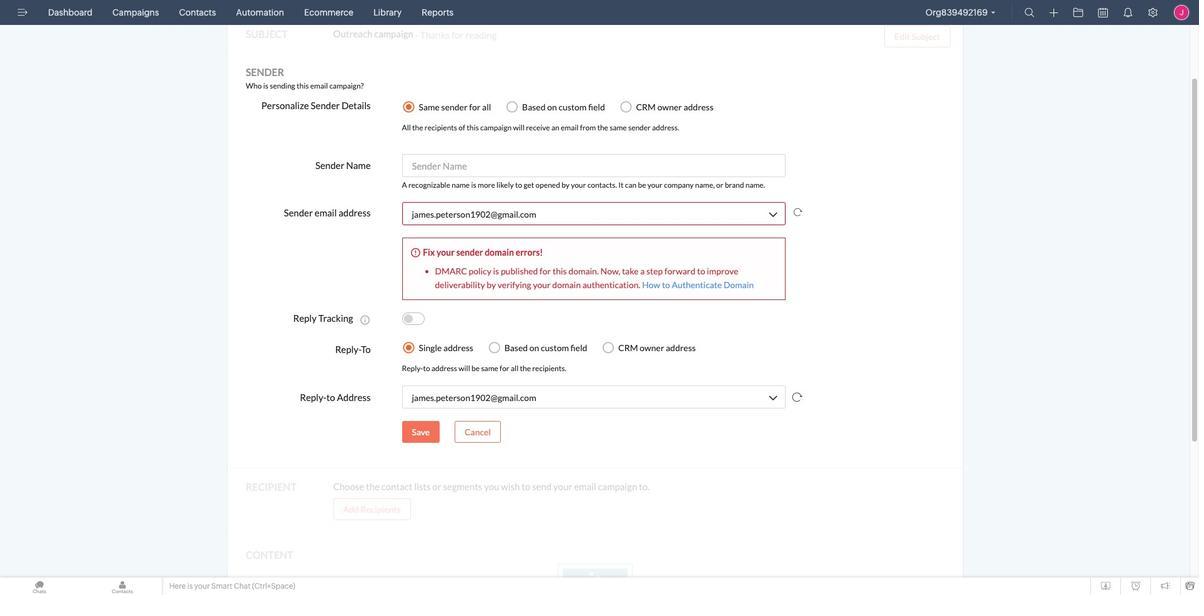 Task type: describe. For each thing, give the bounding box(es) containing it.
org839492169
[[926, 7, 988, 17]]

ecommerce
[[304, 7, 353, 17]]

reports link
[[417, 0, 459, 25]]

dashboard link
[[43, 0, 97, 25]]

campaigns
[[112, 7, 159, 17]]

folder image
[[1073, 7, 1083, 17]]

is
[[187, 583, 193, 591]]

search image
[[1025, 7, 1035, 17]]

ecommerce link
[[299, 0, 358, 25]]

dashboard
[[48, 7, 92, 17]]

chats image
[[0, 578, 79, 596]]

contacts link
[[174, 0, 221, 25]]

reports
[[422, 7, 454, 17]]



Task type: vqa. For each thing, say whether or not it's contained in the screenshot.
'ECOMMERCE' link
yes



Task type: locate. For each thing, give the bounding box(es) containing it.
here
[[169, 583, 186, 591]]

contacts
[[179, 7, 216, 17]]

contacts image
[[83, 578, 162, 596]]

smart
[[211, 583, 232, 591]]

here is your smart chat (ctrl+space)
[[169, 583, 295, 591]]

calendar image
[[1098, 7, 1108, 17]]

automation link
[[231, 0, 289, 25]]

library
[[373, 7, 402, 17]]

automation
[[236, 7, 284, 17]]

notifications image
[[1123, 7, 1133, 17]]

configure settings image
[[1148, 7, 1158, 17]]

library link
[[368, 0, 407, 25]]

(ctrl+space)
[[252, 583, 295, 591]]

campaigns link
[[107, 0, 164, 25]]

chat
[[234, 583, 250, 591]]

your
[[194, 583, 210, 591]]

quick actions image
[[1049, 8, 1058, 17]]



